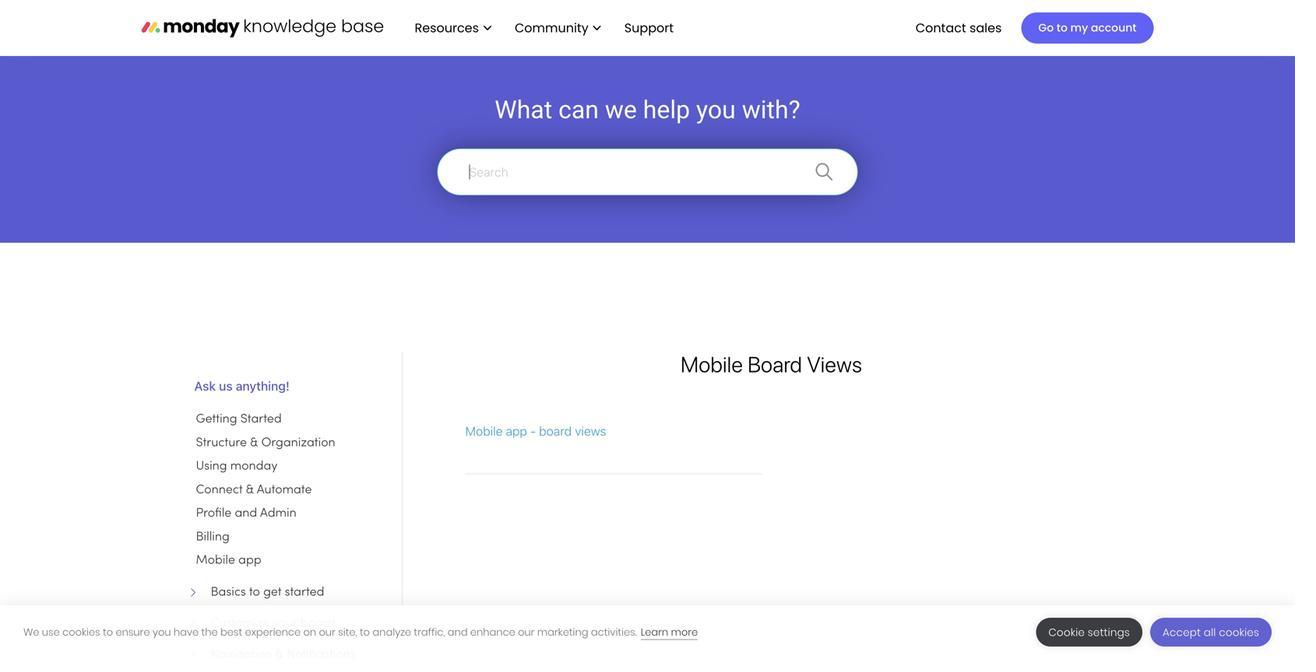 Task type: vqa. For each thing, say whether or not it's contained in the screenshot.
the leftmost new
no



Task type: describe. For each thing, give the bounding box(es) containing it.
1 our from the left
[[319, 626, 336, 640]]

Search search field
[[437, 149, 858, 195]]

traffic,
[[414, 626, 445, 640]]

& for organization
[[250, 438, 258, 449]]

all
[[1204, 626, 1216, 640]]

automate
[[257, 485, 312, 496]]

best
[[220, 626, 242, 640]]

connect & automate button
[[195, 480, 313, 502]]

app for mobile app
[[238, 555, 261, 567]]

mobile for mobile board views
[[681, 352, 743, 377]]

list containing resources
[[399, 0, 686, 56]]

site,
[[338, 626, 357, 640]]

my
[[1071, 20, 1088, 35]]

we
[[605, 95, 637, 125]]

contact sales link
[[908, 15, 1010, 41]]

ask
[[194, 379, 216, 394]]

and inside dialog
[[448, 626, 468, 640]]

basics
[[211, 587, 246, 599]]

app for mobile app - board views
[[506, 424, 527, 439]]

cookie
[[1049, 626, 1085, 640]]

your
[[273, 619, 297, 630]]

marketing
[[537, 626, 588, 640]]

none search field inside what can we help you with? main content
[[430, 149, 866, 195]]

can
[[559, 95, 599, 125]]

support
[[624, 19, 674, 36]]

mobile app
[[196, 555, 261, 567]]

settings
[[1088, 626, 1130, 640]]

with?
[[742, 95, 800, 125]]

getting started
[[196, 414, 282, 426]]

views
[[807, 352, 862, 377]]

contact
[[916, 19, 966, 36]]

profile and admin
[[196, 508, 297, 520]]

go to my account
[[1038, 20, 1137, 35]]

getting
[[196, 414, 237, 426]]

using monday
[[196, 461, 277, 473]]

basics to get started
[[211, 587, 324, 599]]

customize your board link
[[195, 615, 391, 634]]

mobile app - board views
[[465, 424, 606, 439]]

to left "ensure"
[[103, 626, 113, 640]]

mobile for mobile app - board views
[[465, 424, 503, 439]]

we
[[23, 626, 39, 640]]

to inside main element
[[1057, 20, 1068, 35]]

cookies for use
[[62, 626, 100, 640]]

ask us anything! link
[[194, 377, 392, 396]]

using
[[196, 461, 227, 473]]

2 our from the left
[[518, 626, 535, 640]]

profile and admin button
[[195, 503, 297, 525]]

enhance
[[470, 626, 515, 640]]

help
[[643, 95, 690, 125]]

main element
[[399, 0, 1154, 56]]

contact sales
[[916, 19, 1002, 36]]

sales
[[970, 19, 1002, 36]]

learn
[[641, 626, 668, 640]]

started
[[241, 414, 282, 426]]

profile
[[196, 508, 232, 520]]

analyze
[[373, 626, 411, 640]]

board
[[748, 352, 802, 377]]

organization
[[261, 438, 335, 449]]

get
[[263, 587, 282, 599]]

customize
[[211, 619, 269, 630]]

on
[[303, 626, 316, 640]]

accept all cookies button
[[1150, 618, 1272, 647]]

mobile for mobile app
[[196, 555, 235, 567]]

connect & automate
[[196, 485, 312, 496]]

monday.com logo image
[[141, 11, 384, 44]]

billing
[[196, 532, 230, 544]]

basics to get started link
[[195, 584, 391, 603]]



Task type: locate. For each thing, give the bounding box(es) containing it.
started
[[285, 587, 324, 599]]

to
[[1057, 20, 1068, 35], [249, 587, 260, 599], [103, 626, 113, 640], [360, 626, 370, 640]]

2 horizontal spatial mobile
[[681, 352, 743, 377]]

cookies
[[62, 626, 100, 640], [1219, 626, 1259, 640]]

1 horizontal spatial mobile
[[465, 424, 503, 439]]

customize your board
[[211, 619, 335, 630]]

anything!
[[236, 379, 290, 394]]

& up monday
[[250, 438, 258, 449]]

the
[[201, 626, 218, 640]]

mobile app - board views link
[[465, 389, 762, 475]]

mobile left -
[[465, 424, 503, 439]]

go to my account link
[[1021, 12, 1154, 44]]

our
[[319, 626, 336, 640], [518, 626, 535, 640]]

None search field
[[430, 149, 866, 195]]

0 vertical spatial and
[[235, 508, 257, 520]]

community link
[[507, 15, 609, 41]]

admin
[[260, 508, 297, 520]]

cookies inside button
[[1219, 626, 1259, 640]]

0 vertical spatial app
[[506, 424, 527, 439]]

0 horizontal spatial you
[[153, 626, 171, 640]]

mobile board views
[[681, 352, 862, 377]]

2 vertical spatial mobile
[[196, 555, 235, 567]]

connect
[[196, 485, 243, 496]]

to left get
[[249, 587, 260, 599]]

accept all cookies
[[1163, 626, 1259, 640]]

list
[[399, 0, 686, 56]]

our right enhance
[[518, 626, 535, 640]]

ask us anything!
[[194, 379, 290, 394]]

ensure
[[116, 626, 150, 640]]

cookies right all
[[1219, 626, 1259, 640]]

use
[[42, 626, 60, 640]]

cookie settings
[[1049, 626, 1130, 640]]

what
[[495, 95, 552, 125]]

1 vertical spatial you
[[153, 626, 171, 640]]

cookies for all
[[1219, 626, 1259, 640]]

go
[[1038, 20, 1054, 35]]

app up basics to get started
[[238, 555, 261, 567]]

mobile inside the mobile app dropdown button
[[196, 555, 235, 567]]

1 horizontal spatial our
[[518, 626, 535, 640]]

0 horizontal spatial cookies
[[62, 626, 100, 640]]

&
[[250, 438, 258, 449], [246, 485, 254, 496]]

0 vertical spatial &
[[250, 438, 258, 449]]

resources link
[[407, 15, 499, 41]]

1 vertical spatial app
[[238, 555, 261, 567]]

using monday button
[[195, 456, 278, 478]]

mobile
[[681, 352, 743, 377], [465, 424, 503, 439], [196, 555, 235, 567]]

monday
[[230, 461, 277, 473]]

app left -
[[506, 424, 527, 439]]

learn more link
[[641, 626, 698, 641]]

and
[[235, 508, 257, 520], [448, 626, 468, 640]]

mobile inside the mobile app - board views link
[[465, 424, 503, 439]]

what can we help you with?
[[495, 95, 800, 125]]

0 horizontal spatial mobile
[[196, 555, 235, 567]]

1 vertical spatial mobile
[[465, 424, 503, 439]]

1 cookies from the left
[[62, 626, 100, 640]]

have
[[174, 626, 199, 640]]

to right site,
[[360, 626, 370, 640]]

0 vertical spatial mobile
[[681, 352, 743, 377]]

app inside dropdown button
[[238, 555, 261, 567]]

us
[[219, 379, 233, 394]]

our right on
[[319, 626, 336, 640]]

board right -
[[539, 424, 572, 439]]

mobile left board on the bottom of page
[[681, 352, 743, 377]]

1 horizontal spatial cookies
[[1219, 626, 1259, 640]]

2 cookies from the left
[[1219, 626, 1259, 640]]

mobile down billing dropdown button
[[196, 555, 235, 567]]

what can we help you with? main content
[[0, 47, 1295, 660]]

0 vertical spatial board
[[539, 424, 572, 439]]

and inside dropdown button
[[235, 508, 257, 520]]

board
[[539, 424, 572, 439], [301, 619, 335, 630]]

1 horizontal spatial and
[[448, 626, 468, 640]]

& inside dropdown button
[[246, 485, 254, 496]]

0 horizontal spatial app
[[238, 555, 261, 567]]

board left site,
[[301, 619, 335, 630]]

you left have
[[153, 626, 171, 640]]

cookies right use
[[62, 626, 100, 640]]

support link
[[617, 15, 686, 41], [624, 19, 678, 36]]

& up profile and admin dropdown button
[[246, 485, 254, 496]]

app
[[506, 424, 527, 439], [238, 555, 261, 567]]

experience
[[245, 626, 301, 640]]

to right go
[[1057, 20, 1068, 35]]

you inside main content
[[696, 95, 736, 125]]

0 horizontal spatial board
[[301, 619, 335, 630]]

1 vertical spatial and
[[448, 626, 468, 640]]

mobile app button
[[195, 550, 262, 572]]

1 vertical spatial board
[[301, 619, 335, 630]]

& inside dropdown button
[[250, 438, 258, 449]]

getting started button
[[195, 409, 283, 431]]

community
[[515, 19, 589, 36]]

accept
[[1163, 626, 1201, 640]]

structure & organization
[[196, 438, 335, 449]]

structure & organization button
[[195, 433, 336, 454]]

to inside what can we help you with? main content
[[249, 587, 260, 599]]

& for automate
[[246, 485, 254, 496]]

you inside dialog
[[153, 626, 171, 640]]

account
[[1091, 20, 1137, 35]]

0 vertical spatial you
[[696, 95, 736, 125]]

cookie settings button
[[1036, 618, 1143, 647]]

billing button
[[195, 527, 230, 549]]

1 vertical spatial &
[[246, 485, 254, 496]]

1 horizontal spatial app
[[506, 424, 527, 439]]

we use cookies to ensure you have the best experience on our site, to analyze traffic, and enhance our marketing activities. learn more
[[23, 626, 698, 640]]

1 horizontal spatial board
[[539, 424, 572, 439]]

and down connect & automate dropdown button
[[235, 508, 257, 520]]

more
[[671, 626, 698, 640]]

0 horizontal spatial our
[[319, 626, 336, 640]]

and right traffic,
[[448, 626, 468, 640]]

you right "help" in the top of the page
[[696, 95, 736, 125]]

0 horizontal spatial and
[[235, 508, 257, 520]]

you
[[696, 95, 736, 125], [153, 626, 171, 640]]

dialog
[[0, 606, 1295, 660]]

1 horizontal spatial you
[[696, 95, 736, 125]]

dialog containing cookie settings
[[0, 606, 1295, 660]]

structure
[[196, 438, 247, 449]]

activities.
[[591, 626, 637, 640]]

resources
[[415, 19, 479, 36]]

-
[[530, 424, 536, 439]]

views
[[575, 424, 606, 439]]



